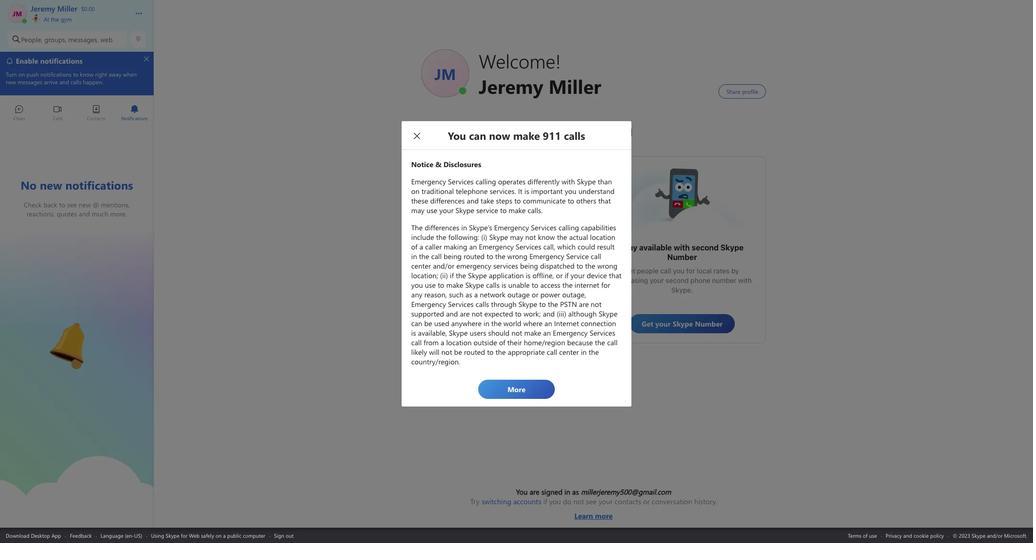 Task type: describe. For each thing, give the bounding box(es) containing it.
contacts
[[615, 497, 642, 506]]

sign
[[502, 272, 515, 280]]

invite
[[474, 262, 491, 270]]

learn more link
[[471, 506, 718, 521]]

with inside let people call you for local rates by purchasing your second phone number with skype.
[[739, 276, 752, 285]]

meetings
[[474, 248, 509, 257]]

policy
[[931, 532, 945, 539]]

you inside let people call you for local rates by purchasing your second phone number with skype.
[[674, 267, 685, 275]]

messages,
[[68, 35, 99, 44]]

privacy and cookie policy link
[[887, 532, 945, 539]]

(en-
[[125, 532, 134, 539]]

with inside stay available with second skype number
[[674, 243, 690, 252]]

using skype for web safely on a public computer
[[151, 532, 266, 539]]

do
[[563, 497, 572, 506]]

0 vertical spatial anyone
[[529, 248, 556, 257]]

see
[[587, 497, 597, 506]]

accounts
[[514, 497, 542, 506]]

signed
[[542, 487, 563, 497]]

let people call you for local rates by purchasing your second phone number with skype.
[[613, 267, 754, 294]]

sign out link
[[274, 532, 294, 539]]

safely
[[201, 532, 214, 539]]

stay
[[621, 243, 638, 252]]

you inside try switching accounts if you do not see your contacts or conversation history. learn more
[[550, 497, 561, 506]]

cookie
[[914, 532, 930, 539]]

number
[[668, 253, 698, 262]]

the for invite
[[462, 262, 472, 270]]

history.
[[695, 497, 718, 506]]

terms
[[849, 532, 862, 539]]

aren't
[[438, 272, 456, 280]]

us)
[[134, 532, 142, 539]]

sign
[[274, 532, 284, 539]]

people, groups, messages, web
[[21, 35, 113, 44]]

or inside share the invite with anyone even if they aren't on skype. no sign ups or downloads required.
[[530, 272, 537, 280]]

feedback link
[[70, 532, 92, 539]]

your inside try switching accounts if you do not see your contacts or conversation history. learn more
[[599, 497, 613, 506]]

web
[[100, 35, 113, 44]]

by
[[732, 267, 740, 275]]

gym
[[61, 15, 72, 23]]

using
[[151, 532, 164, 539]]

app
[[51, 532, 61, 539]]

desktop
[[31, 532, 50, 539]]

switching accounts link
[[482, 497, 542, 506]]

and
[[904, 532, 913, 539]]

with inside share the invite with anyone even if they aren't on skype. no sign ups or downloads required.
[[493, 262, 506, 270]]

you are signed in as
[[517, 487, 581, 497]]

share the invite with anyone even if they aren't on skype. no sign ups or downloads required.
[[438, 262, 575, 289]]

share
[[442, 262, 460, 270]]

language (en-us)
[[101, 532, 142, 539]]

feedback
[[70, 532, 92, 539]]

bell
[[48, 319, 60, 329]]

people,
[[21, 35, 43, 44]]

you
[[517, 487, 528, 497]]

call
[[661, 267, 672, 275]]

language (en-us) link
[[101, 532, 142, 539]]

try
[[471, 497, 480, 506]]

at the gym
[[42, 15, 72, 23]]

purchasing
[[613, 276, 649, 285]]

0 horizontal spatial on
[[216, 532, 222, 539]]

are
[[530, 487, 540, 497]]

they
[[555, 262, 569, 270]]

of
[[864, 532, 868, 539]]

sign out
[[274, 532, 294, 539]]



Task type: locate. For each thing, give the bounding box(es) containing it.
second inside stay available with second skype number
[[692, 243, 719, 252]]

the down easy
[[462, 262, 472, 270]]

people, groups, messages, web button
[[8, 31, 127, 48]]

0 horizontal spatial second
[[666, 276, 689, 285]]

your inside let people call you for local rates by purchasing your second phone number with skype.
[[650, 276, 664, 285]]

if inside try switching accounts if you do not see your contacts or conversation history. learn more
[[544, 497, 548, 506]]

1 horizontal spatial second
[[692, 243, 719, 252]]

privacy
[[887, 532, 903, 539]]

groups,
[[44, 35, 67, 44]]

with
[[674, 243, 690, 252], [511, 248, 527, 257], [493, 262, 506, 270], [739, 276, 752, 285]]

0 vertical spatial skype.
[[468, 272, 490, 280]]

download desktop app
[[6, 532, 61, 539]]

privacy and cookie policy
[[887, 532, 945, 539]]

1 vertical spatial for
[[181, 532, 188, 539]]

1 horizontal spatial the
[[462, 262, 472, 270]]

second up local
[[692, 243, 719, 252]]

for
[[687, 267, 696, 275], [181, 532, 188, 539]]

on
[[458, 272, 466, 280], [216, 532, 222, 539]]

a
[[223, 532, 226, 539]]

ups
[[517, 272, 529, 280]]

skype. inside share the invite with anyone even if they aren't on skype. no sign ups or downloads required.
[[468, 272, 490, 280]]

available
[[640, 243, 672, 252]]

on left a
[[216, 532, 222, 539]]

at the gym button
[[31, 13, 126, 23]]

if right are
[[544, 497, 548, 506]]

if inside share the invite with anyone even if they aren't on skype. no sign ups or downloads required.
[[549, 262, 554, 270]]

as
[[573, 487, 579, 497]]

0 vertical spatial for
[[687, 267, 696, 275]]

more
[[596, 511, 613, 521]]

1 horizontal spatial if
[[549, 262, 554, 270]]

1 horizontal spatial or
[[644, 497, 650, 506]]

0 vertical spatial second
[[692, 243, 719, 252]]

the for gym
[[51, 15, 59, 23]]

1 vertical spatial or
[[644, 497, 650, 506]]

0 vertical spatial skype
[[721, 243, 744, 252]]

skype inside stay available with second skype number
[[721, 243, 744, 252]]

computer
[[243, 532, 266, 539]]

out
[[286, 532, 294, 539]]

your right see
[[599, 497, 613, 506]]

1 vertical spatial your
[[599, 497, 613, 506]]

whosthis
[[654, 166, 684, 176]]

using skype for web safely on a public computer link
[[151, 532, 266, 539]]

download desktop app link
[[6, 532, 61, 539]]

or right contacts
[[644, 497, 650, 506]]

0 horizontal spatial for
[[181, 532, 188, 539]]

1 vertical spatial you
[[550, 497, 561, 506]]

1 horizontal spatial skype.
[[672, 286, 694, 294]]

0 horizontal spatial your
[[599, 497, 613, 506]]

people
[[638, 267, 659, 275]]

anyone inside share the invite with anyone even if they aren't on skype. no sign ups or downloads required.
[[508, 262, 531, 270]]

0 vertical spatial if
[[549, 262, 554, 270]]

the inside share the invite with anyone even if they aren't on skype. no sign ups or downloads required.
[[462, 262, 472, 270]]

your down "call"
[[650, 276, 664, 285]]

0 horizontal spatial if
[[544, 497, 548, 506]]

if up downloads
[[549, 262, 554, 270]]

0 horizontal spatial the
[[51, 15, 59, 23]]

0 horizontal spatial you
[[550, 497, 561, 506]]

in
[[565, 487, 571, 497]]

1 vertical spatial skype.
[[672, 286, 694, 294]]

public
[[227, 532, 242, 539]]

0 horizontal spatial skype.
[[468, 272, 490, 280]]

1 vertical spatial on
[[216, 532, 222, 539]]

you
[[674, 267, 685, 275], [550, 497, 561, 506]]

web
[[189, 532, 200, 539]]

skype up 'by'
[[721, 243, 744, 252]]

learn
[[575, 511, 594, 521]]

no
[[491, 272, 500, 280]]

or inside try switching accounts if you do not see your contacts or conversation history. learn more
[[644, 497, 650, 506]]

required.
[[491, 281, 520, 289]]

or right ups
[[530, 272, 537, 280]]

for inside let people call you for local rates by purchasing your second phone number with skype.
[[687, 267, 696, 275]]

0 vertical spatial your
[[650, 276, 664, 285]]

your
[[650, 276, 664, 285], [599, 497, 613, 506]]

0 horizontal spatial or
[[530, 272, 537, 280]]

download
[[6, 532, 29, 539]]

anyone up even
[[529, 248, 556, 257]]

1 vertical spatial if
[[544, 497, 548, 506]]

for left web
[[181, 532, 188, 539]]

you right "call"
[[674, 267, 685, 275]]

conversation
[[652, 497, 693, 506]]

1 vertical spatial anyone
[[508, 262, 531, 270]]

local
[[697, 267, 712, 275]]

stay available with second skype number
[[621, 243, 746, 262]]

1 horizontal spatial on
[[458, 272, 466, 280]]

with up number
[[674, 243, 690, 252]]

1 horizontal spatial for
[[687, 267, 696, 275]]

downloads
[[539, 272, 573, 280]]

use
[[870, 532, 878, 539]]

0 vertical spatial or
[[530, 272, 537, 280]]

the right at
[[51, 15, 59, 23]]

second
[[692, 243, 719, 252], [666, 276, 689, 285]]

0 vertical spatial on
[[458, 272, 466, 280]]

rates
[[714, 267, 730, 275]]

skype. inside let people call you for local rates by purchasing your second phone number with skype.
[[672, 286, 694, 294]]

if
[[549, 262, 554, 270], [544, 497, 548, 506]]

with down 'by'
[[739, 276, 752, 285]]

1 horizontal spatial your
[[650, 276, 664, 285]]

on inside share the invite with anyone even if they aren't on skype. no sign ups or downloads required.
[[458, 272, 466, 280]]

1 horizontal spatial skype
[[721, 243, 744, 252]]

number
[[713, 276, 737, 285]]

with up ups
[[511, 248, 527, 257]]

even
[[533, 262, 548, 270]]

anyone up ups
[[508, 262, 531, 270]]

try switching accounts if you do not see your contacts or conversation history. learn more
[[471, 497, 718, 521]]

1 vertical spatial skype
[[166, 532, 180, 539]]

mansurfer
[[477, 171, 511, 181]]

phone
[[691, 276, 711, 285]]

1 horizontal spatial you
[[674, 267, 685, 275]]

skype. down invite
[[468, 272, 490, 280]]

1 vertical spatial second
[[666, 276, 689, 285]]

1 vertical spatial the
[[462, 262, 472, 270]]

at
[[44, 15, 49, 23]]

the inside button
[[51, 15, 59, 23]]

skype
[[721, 243, 744, 252], [166, 532, 180, 539]]

on down share
[[458, 272, 466, 280]]

language
[[101, 532, 123, 539]]

easy meetings with anyone
[[455, 248, 556, 257]]

second inside let people call you for local rates by purchasing your second phone number with skype.
[[666, 276, 689, 285]]

anyone
[[529, 248, 556, 257], [508, 262, 531, 270]]

tab list
[[0, 101, 154, 127]]

with up no
[[493, 262, 506, 270]]

skype. down phone
[[672, 286, 694, 294]]

skype right the using
[[166, 532, 180, 539]]

let
[[626, 267, 636, 275]]

0 vertical spatial the
[[51, 15, 59, 23]]

easy
[[455, 248, 473, 257]]

for left local
[[687, 267, 696, 275]]

not
[[574, 497, 585, 506]]

you left do
[[550, 497, 561, 506]]

0 vertical spatial you
[[674, 267, 685, 275]]

terms of use
[[849, 532, 878, 539]]

the
[[51, 15, 59, 23], [462, 262, 472, 270]]

or
[[530, 272, 537, 280], [644, 497, 650, 506]]

terms of use link
[[849, 532, 878, 539]]

second down "call"
[[666, 276, 689, 285]]

0 horizontal spatial skype
[[166, 532, 180, 539]]

switching
[[482, 497, 512, 506]]



Task type: vqa. For each thing, say whether or not it's contained in the screenshot.
with in LET PEOPLE CALL YOU FOR LOCAL RATES BY PURCHASING YOUR SECOND PHONE NUMBER WITH SKYPE.
yes



